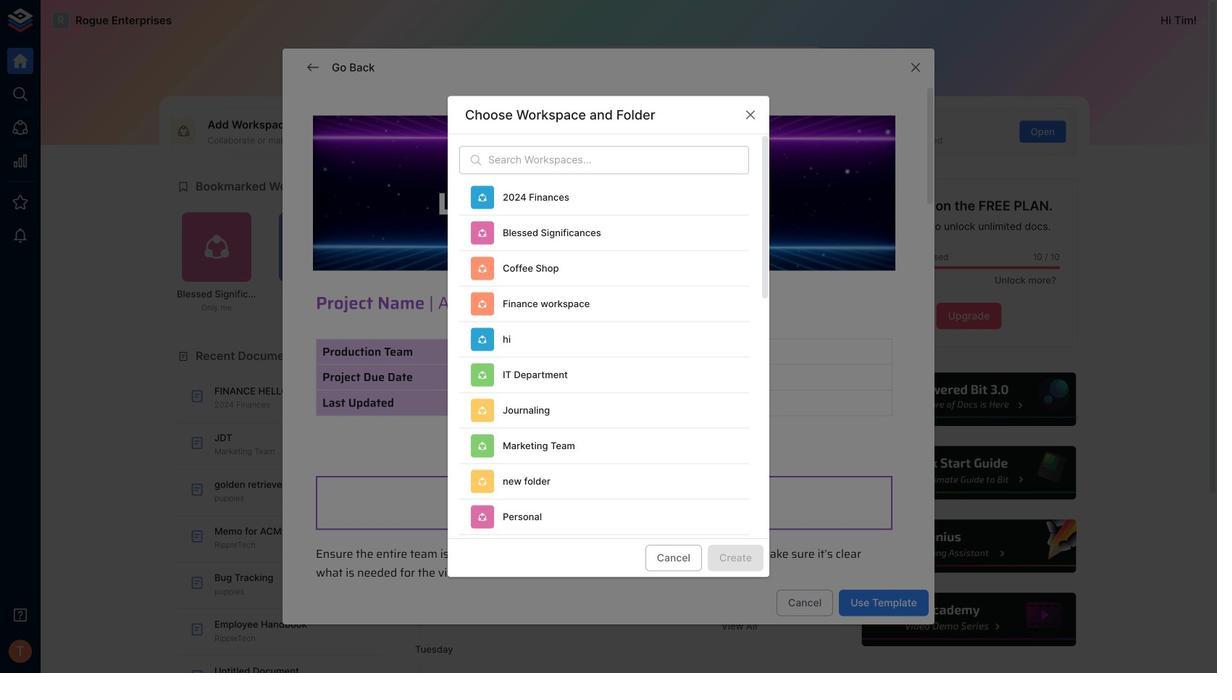 Task type: locate. For each thing, give the bounding box(es) containing it.
dialog
[[283, 48, 935, 673], [448, 96, 769, 673]]

4 help image from the top
[[860, 591, 1078, 648]]

3 help image from the top
[[860, 518, 1078, 575]]

help image
[[860, 371, 1078, 428], [860, 444, 1078, 502], [860, 518, 1078, 575], [860, 591, 1078, 648]]

1 help image from the top
[[860, 371, 1078, 428]]



Task type: describe. For each thing, give the bounding box(es) containing it.
Search Workspaces... text field
[[488, 146, 749, 174]]

2 help image from the top
[[860, 444, 1078, 502]]



Task type: vqa. For each thing, say whether or not it's contained in the screenshot.
Remove Bookmark image
no



